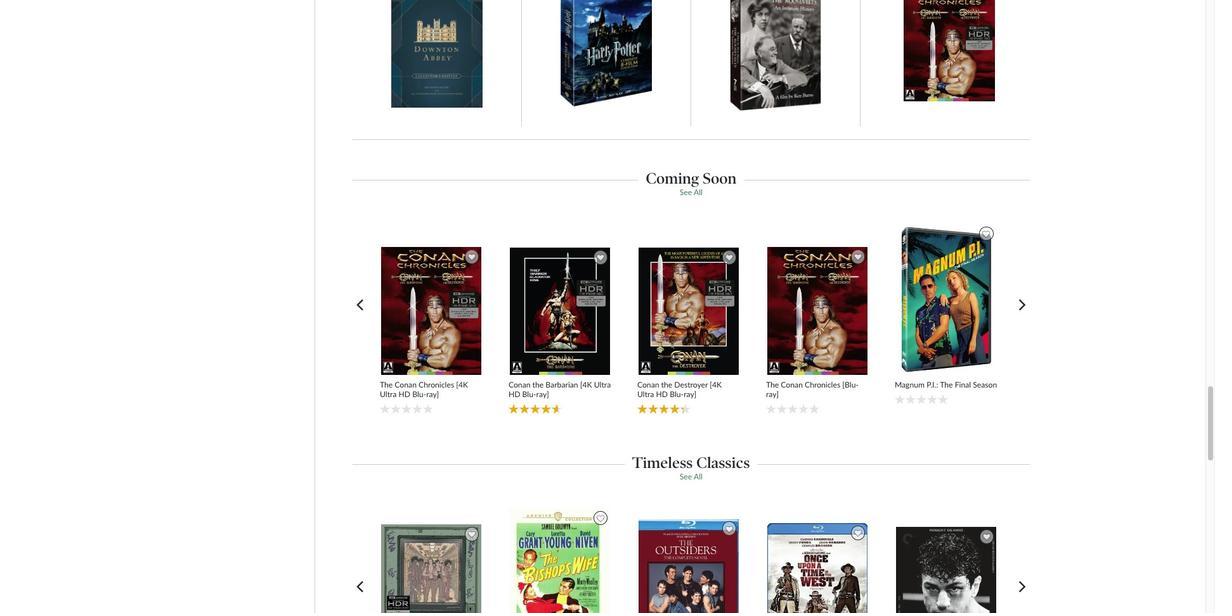 Task type: vqa. For each thing, say whether or not it's contained in the screenshot.
the Ultra related to Conan the Barbarian [4K Ultra HD Blu-ray]
yes



Task type: describe. For each thing, give the bounding box(es) containing it.
ultra for conan the destroyer [4k ultra hd blu-ray]
[[637, 390, 654, 400]]

conan inside the conan chronicles [blu- ray]
[[781, 380, 803, 390]]

conan inside conan the barbarian [4k ultra hd blu-ray]
[[509, 380, 530, 390]]

the outsiders [30th anniversary complete novel edition] [blu-ray] image
[[638, 519, 740, 614]]

hd for conan the barbarian [4k ultra hd blu-ray]
[[509, 390, 520, 400]]

conan inside conan the destroyer [4k ultra hd blu-ray]
[[637, 380, 659, 390]]

all for classics
[[694, 472, 703, 482]]

chronicles for [blu-
[[805, 380, 840, 390]]

the conan chronicles [4k ultra hd blu-ray]
[[380, 380, 468, 400]]

conan the destroyer [4k ultra hd blu-ray] link
[[637, 380, 740, 400]]

ray] for chronicles
[[426, 390, 439, 400]]

see all link for coming
[[680, 187, 703, 197]]

boxed sets image
[[730, 0, 821, 111]]

[blu-
[[842, 380, 859, 390]]

conan the destroyer [4k ultra hd blu-ray]
[[637, 380, 722, 400]]

destroyer
[[674, 380, 708, 390]]

book to screen image
[[391, 0, 483, 108]]

the conan chronicles [blu-ray] image
[[767, 247, 868, 376]]

conan the barbarian [4k ultra hd blu-ray]
[[509, 380, 611, 400]]

the for destroyer
[[661, 380, 672, 390]]

see for coming
[[680, 187, 692, 197]]

see all link for timeless
[[680, 472, 703, 482]]

3 the from the left
[[940, 380, 953, 390]]

the for the conan chronicles [blu- ray]
[[766, 380, 779, 390]]

conan the barbarian [4k ultra hd blu-ray] image
[[509, 247, 611, 376]]

[4k for barbarian
[[580, 380, 592, 390]]

season
[[973, 380, 997, 390]]

[4k for chronicles
[[456, 380, 468, 390]]

magnum p.i.: the final season link
[[895, 380, 998, 390]]

soon
[[703, 169, 736, 187]]

p.i.:
[[927, 380, 938, 390]]

the warriors [4k ultra hd blu-ray] image
[[381, 524, 482, 614]]

the conan chronicles [4k ultra hd blu-ray] link
[[380, 380, 483, 400]]

[4k for destroyer
[[710, 380, 722, 390]]

hd for conan the destroyer [4k ultra hd blu-ray]
[[656, 390, 668, 400]]

ray] for barbarian
[[536, 390, 549, 400]]



Task type: locate. For each thing, give the bounding box(es) containing it.
4k ultra hd image
[[904, 0, 995, 102]]

2 hd from the left
[[509, 390, 520, 400]]

all down coming
[[694, 187, 703, 197]]

2 horizontal spatial hd
[[656, 390, 668, 400]]

[4k
[[456, 380, 468, 390], [580, 380, 592, 390], [710, 380, 722, 390]]

0 horizontal spatial blu-
[[412, 390, 426, 400]]

0 horizontal spatial chronicles
[[419, 380, 454, 390]]

blu- for destroyer
[[670, 390, 684, 400]]

conan the destroyer [4k ultra hd blu-ray] image
[[638, 247, 740, 376]]

2 see all link from the top
[[680, 472, 703, 482]]

3 blu- from the left
[[670, 390, 684, 400]]

blu- inside the conan chronicles [4k ultra hd blu-ray]
[[412, 390, 426, 400]]

timeless
[[632, 454, 693, 472]]

1 ray] from the left
[[426, 390, 439, 400]]

0 horizontal spatial hd
[[399, 390, 410, 400]]

hd for the conan chronicles [4k ultra hd blu-ray]
[[399, 390, 410, 400]]

chronicles inside the conan chronicles [4k ultra hd blu-ray]
[[419, 380, 454, 390]]

ultra inside conan the destroyer [4k ultra hd blu-ray]
[[637, 390, 654, 400]]

0 vertical spatial all
[[694, 187, 703, 197]]

1 horizontal spatial the
[[766, 380, 779, 390]]

harry potter image
[[561, 0, 652, 107]]

the bishop's wife image
[[509, 508, 611, 614]]

ray] inside conan the barbarian [4k ultra hd blu-ray]
[[536, 390, 549, 400]]

conan
[[395, 380, 417, 390], [509, 380, 530, 390], [637, 380, 659, 390], [781, 380, 803, 390]]

2 horizontal spatial ultra
[[637, 390, 654, 400]]

see inside timeless classics see all
[[680, 472, 692, 482]]

the conan chronicles [blu- ray]
[[766, 380, 859, 400]]

hd inside conan the destroyer [4k ultra hd blu-ray]
[[656, 390, 668, 400]]

1 vertical spatial see
[[680, 472, 692, 482]]

2 conan from the left
[[509, 380, 530, 390]]

2 horizontal spatial blu-
[[670, 390, 684, 400]]

the conan chronicles [blu- ray] link
[[766, 380, 869, 400]]

2 the from the left
[[661, 380, 672, 390]]

1 the from the left
[[380, 380, 393, 390]]

2 the from the left
[[766, 380, 779, 390]]

hd inside conan the barbarian [4k ultra hd blu-ray]
[[509, 390, 520, 400]]

all down classics
[[694, 472, 703, 482]]

[4k inside conan the destroyer [4k ultra hd blu-ray]
[[710, 380, 722, 390]]

conan inside the conan chronicles [4k ultra hd blu-ray]
[[395, 380, 417, 390]]

coming
[[646, 169, 699, 187]]

see all link down timeless
[[680, 472, 703, 482]]

1 chronicles from the left
[[419, 380, 454, 390]]

1 [4k from the left
[[456, 380, 468, 390]]

all for soon
[[694, 187, 703, 197]]

chronicles
[[419, 380, 454, 390], [805, 380, 840, 390]]

1 conan from the left
[[395, 380, 417, 390]]

magnum p.i.: the final season
[[895, 380, 997, 390]]

blu- inside conan the barbarian [4k ultra hd blu-ray]
[[522, 390, 536, 400]]

the left barbarian
[[532, 380, 544, 390]]

2 all from the top
[[694, 472, 703, 482]]

1 horizontal spatial chronicles
[[805, 380, 840, 390]]

[4k inside the conan chronicles [4k ultra hd blu-ray]
[[456, 380, 468, 390]]

ray] inside the conan chronicles [4k ultra hd blu-ray]
[[426, 390, 439, 400]]

ray]
[[426, 390, 439, 400], [536, 390, 549, 400], [684, 390, 696, 400], [766, 390, 779, 400]]

see for timeless
[[680, 472, 692, 482]]

ultra for the conan chronicles [4k ultra hd blu-ray]
[[380, 390, 397, 400]]

see all link down coming
[[680, 187, 703, 197]]

1 see all link from the top
[[680, 187, 703, 197]]

2 horizontal spatial [4k
[[710, 380, 722, 390]]

blu-
[[412, 390, 426, 400], [522, 390, 536, 400], [670, 390, 684, 400]]

hd
[[399, 390, 410, 400], [509, 390, 520, 400], [656, 390, 668, 400]]

the inside conan the destroyer [4k ultra hd blu-ray]
[[661, 380, 672, 390]]

all inside timeless classics see all
[[694, 472, 703, 482]]

chronicles for [4k
[[419, 380, 454, 390]]

hd inside the conan chronicles [4k ultra hd blu-ray]
[[399, 390, 410, 400]]

3 [4k from the left
[[710, 380, 722, 390]]

magnum
[[895, 380, 925, 390]]

1 horizontal spatial blu-
[[522, 390, 536, 400]]

3 hd from the left
[[656, 390, 668, 400]]

1 horizontal spatial hd
[[509, 390, 520, 400]]

1 the from the left
[[532, 380, 544, 390]]

once upon a time in the west [blu-ray] image
[[767, 523, 868, 614]]

2 chronicles from the left
[[805, 380, 840, 390]]

0 horizontal spatial the
[[380, 380, 393, 390]]

ultra
[[594, 380, 611, 390], [380, 390, 397, 400], [637, 390, 654, 400]]

2 horizontal spatial the
[[940, 380, 953, 390]]

ultra inside the conan chronicles [4k ultra hd blu-ray]
[[380, 390, 397, 400]]

the
[[532, 380, 544, 390], [661, 380, 672, 390]]

0 horizontal spatial ultra
[[380, 390, 397, 400]]

blu- for chronicles
[[412, 390, 426, 400]]

the left destroyer
[[661, 380, 672, 390]]

all
[[694, 187, 703, 197], [694, 472, 703, 482]]

the for barbarian
[[532, 380, 544, 390]]

1 horizontal spatial ultra
[[594, 380, 611, 390]]

final
[[955, 380, 971, 390]]

3 ray] from the left
[[684, 390, 696, 400]]

ultra for conan the barbarian [4k ultra hd blu-ray]
[[594, 380, 611, 390]]

3 conan from the left
[[637, 380, 659, 390]]

0 vertical spatial see
[[680, 187, 692, 197]]

see down timeless
[[680, 472, 692, 482]]

ray] for destroyer
[[684, 390, 696, 400]]

blu- for barbarian
[[522, 390, 536, 400]]

the conan chronicles [4k ultra hd blu-ray] image
[[381, 247, 482, 376]]

raging bull [criterion collection] [blu-ray] image
[[896, 527, 997, 614]]

the
[[380, 380, 393, 390], [766, 380, 779, 390], [940, 380, 953, 390]]

4 conan from the left
[[781, 380, 803, 390]]

2 ray] from the left
[[536, 390, 549, 400]]

1 horizontal spatial the
[[661, 380, 672, 390]]

1 vertical spatial see all link
[[680, 472, 703, 482]]

1 blu- from the left
[[412, 390, 426, 400]]

conan the barbarian [4k ultra hd blu-ray] link
[[509, 380, 612, 400]]

chronicles inside the conan chronicles [blu- ray]
[[805, 380, 840, 390]]

ultra inside conan the barbarian [4k ultra hd blu-ray]
[[594, 380, 611, 390]]

the inside the conan chronicles [blu- ray]
[[766, 380, 779, 390]]

1 see from the top
[[680, 187, 692, 197]]

timeless classics see all
[[632, 454, 750, 482]]

[4k inside conan the barbarian [4k ultra hd blu-ray]
[[580, 380, 592, 390]]

ray] inside the conan chronicles [blu- ray]
[[766, 390, 779, 400]]

the inside conan the barbarian [4k ultra hd blu-ray]
[[532, 380, 544, 390]]

see down coming
[[680, 187, 692, 197]]

1 horizontal spatial [4k
[[580, 380, 592, 390]]

see all link
[[680, 187, 703, 197], [680, 472, 703, 482]]

2 see from the top
[[680, 472, 692, 482]]

4 ray] from the left
[[766, 390, 779, 400]]

magnum p.i.: the final season image
[[896, 224, 996, 376]]

the for the conan chronicles [4k ultra hd blu-ray]
[[380, 380, 393, 390]]

0 horizontal spatial [4k
[[456, 380, 468, 390]]

2 blu- from the left
[[522, 390, 536, 400]]

the inside the conan chronicles [4k ultra hd blu-ray]
[[380, 380, 393, 390]]

classics
[[696, 454, 750, 472]]

coming soon see all
[[646, 169, 736, 197]]

2 [4k from the left
[[580, 380, 592, 390]]

barbarian
[[546, 380, 578, 390]]

1 all from the top
[[694, 187, 703, 197]]

1 vertical spatial all
[[694, 472, 703, 482]]

all inside coming soon see all
[[694, 187, 703, 197]]

0 horizontal spatial the
[[532, 380, 544, 390]]

blu- inside conan the destroyer [4k ultra hd blu-ray]
[[670, 390, 684, 400]]

1 hd from the left
[[399, 390, 410, 400]]

0 vertical spatial see all link
[[680, 187, 703, 197]]

see
[[680, 187, 692, 197], [680, 472, 692, 482]]

see inside coming soon see all
[[680, 187, 692, 197]]

ray] inside conan the destroyer [4k ultra hd blu-ray]
[[684, 390, 696, 400]]



